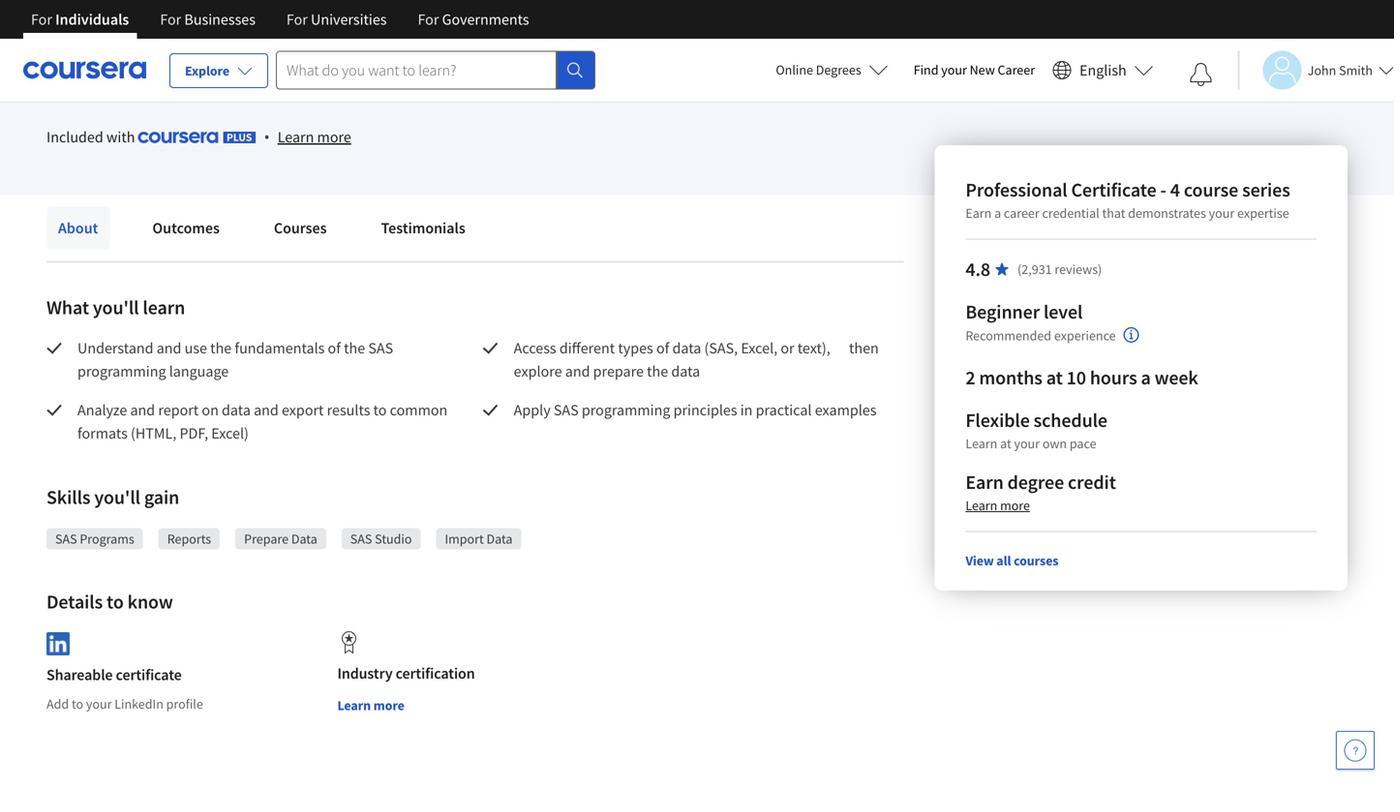 Task type: locate. For each thing, give the bounding box(es) containing it.
2 vertical spatial more
[[374, 697, 405, 714]]

your inside flexible schedule learn at your own pace
[[1014, 435, 1040, 452]]

learn inside flexible schedule learn at your own pace
[[966, 435, 998, 452]]

programming inside understand and use the fundamentals of the sas programming language
[[77, 362, 166, 381]]

excel)
[[211, 424, 249, 443]]

fundamentals
[[235, 338, 325, 358]]

credential
[[1043, 204, 1100, 222]]

data up excel)
[[222, 400, 251, 420]]

excel,
[[741, 338, 778, 358]]

2 earn from the top
[[966, 470, 1004, 494]]

at down flexible
[[1001, 435, 1012, 452]]

to left the know
[[107, 590, 124, 614]]

1 vertical spatial earn
[[966, 470, 1004, 494]]

1 horizontal spatial of
[[657, 338, 670, 358]]

for businesses
[[160, 10, 256, 29]]

more inside • learn more
[[317, 127, 351, 147]]

data right prepare
[[291, 530, 317, 548]]

1 horizontal spatial programming
[[582, 400, 671, 420]]

export
[[282, 400, 324, 420]]

for for universities
[[287, 10, 308, 29]]

(html,
[[131, 424, 177, 443]]

banner navigation
[[15, 0, 545, 39]]

earn left degree
[[966, 470, 1004, 494]]

to for know
[[107, 590, 124, 614]]

0 vertical spatial more
[[317, 127, 351, 147]]

1 horizontal spatial a
[[1141, 366, 1151, 390]]

starts dec 12 button
[[46, 0, 204, 40]]

starts
[[90, 12, 122, 27]]

4.8
[[966, 257, 991, 281]]

john
[[1308, 62, 1337, 79]]

to right results
[[373, 400, 387, 420]]

data for analyze and report on data and export results to common formats (html, pdf, excel)
[[222, 400, 251, 420]]

sas inside understand and use the fundamentals of the sas programming language
[[368, 338, 393, 358]]

your down course
[[1209, 204, 1235, 222]]

of
[[328, 338, 341, 358], [657, 338, 670, 358]]

0 horizontal spatial more
[[317, 127, 351, 147]]

shareable
[[46, 666, 113, 685]]

1 vertical spatial programming
[[582, 400, 671, 420]]

earn
[[966, 204, 992, 222], [966, 470, 1004, 494]]

0 vertical spatial to
[[373, 400, 387, 420]]

for governments
[[418, 10, 529, 29]]

data up apply sas programming principles in practical examples
[[672, 362, 700, 381]]

already
[[95, 57, 143, 77]]

learn
[[278, 127, 314, 147], [966, 435, 998, 452], [966, 497, 998, 514], [337, 697, 371, 714]]

for for individuals
[[31, 10, 52, 29]]

you'll for skills
[[94, 485, 140, 509]]

sas up results
[[368, 338, 393, 358]]

more right • on the top of page
[[317, 127, 351, 147]]

2 vertical spatial to
[[72, 696, 83, 713]]

0 horizontal spatial to
[[72, 696, 83, 713]]

online
[[776, 61, 814, 78]]

earn degree credit learn more
[[966, 470, 1117, 514]]

smith
[[1340, 62, 1373, 79]]

learn inside button
[[337, 697, 371, 714]]

and inside access different types of data (sas, excel, or text),      then explore and prepare the data
[[565, 362, 590, 381]]

learn more link for learn
[[278, 125, 351, 149]]

33,140
[[46, 57, 92, 77]]

earn left career at the right top of the page
[[966, 204, 992, 222]]

and
[[157, 338, 182, 358], [565, 362, 590, 381], [130, 400, 155, 420], [254, 400, 279, 420]]

1 vertical spatial you'll
[[94, 485, 140, 509]]

3 for from the left
[[287, 10, 308, 29]]

2 data from the left
[[487, 530, 513, 548]]

find
[[914, 61, 939, 78]]

learn more link right • on the top of page
[[278, 125, 351, 149]]

2 of from the left
[[657, 338, 670, 358]]

data inside analyze and report on data and export results to common formats (html, pdf, excel)
[[222, 400, 251, 420]]

0 horizontal spatial at
[[1001, 435, 1012, 452]]

of right types
[[657, 338, 670, 358]]

1 earn from the top
[[966, 204, 992, 222]]

learn up view
[[966, 497, 998, 514]]

1 vertical spatial to
[[107, 590, 124, 614]]

33,140 already enrolled
[[46, 57, 200, 77]]

access different types of data (sas, excel, or text),      then explore and prepare the data
[[514, 338, 882, 381]]

1 horizontal spatial to
[[107, 590, 124, 614]]

outcomes
[[152, 218, 220, 238]]

0 vertical spatial at
[[1047, 366, 1063, 390]]

months
[[980, 366, 1043, 390]]

0 horizontal spatial programming
[[77, 362, 166, 381]]

learn
[[143, 295, 185, 320]]

coursera plus image
[[138, 132, 256, 143]]

at left 10
[[1047, 366, 1063, 390]]

explore
[[514, 362, 562, 381]]

more
[[317, 127, 351, 147], [1001, 497, 1030, 514], [374, 697, 405, 714]]

data
[[673, 338, 702, 358], [672, 362, 700, 381], [222, 400, 251, 420]]

your left own
[[1014, 435, 1040, 452]]

practical
[[756, 400, 812, 420]]

of right fundamentals
[[328, 338, 341, 358]]

new
[[970, 61, 995, 78]]

0 vertical spatial programming
[[77, 362, 166, 381]]

show notifications image
[[1190, 63, 1213, 86]]

1 horizontal spatial more
[[374, 697, 405, 714]]

learn right • on the top of page
[[278, 127, 314, 147]]

1 horizontal spatial data
[[487, 530, 513, 548]]

0 horizontal spatial data
[[291, 530, 317, 548]]

the down types
[[647, 362, 668, 381]]

and up (html,
[[130, 400, 155, 420]]

you'll up programs
[[94, 485, 140, 509]]

more down degree
[[1001, 497, 1030, 514]]

data left the (sas,
[[673, 338, 702, 358]]

2 horizontal spatial to
[[373, 400, 387, 420]]

data
[[291, 530, 317, 548], [487, 530, 513, 548]]

testimonials
[[381, 218, 466, 238]]

included
[[46, 127, 103, 146]]

analyze and report on data and export results to common formats (html, pdf, excel)
[[77, 400, 466, 443]]

to right add
[[72, 696, 83, 713]]

to
[[373, 400, 387, 420], [107, 590, 124, 614], [72, 696, 83, 713]]

prepare
[[244, 530, 289, 548]]

pace
[[1070, 435, 1097, 452]]

1 of from the left
[[328, 338, 341, 358]]

add to your linkedin profile
[[46, 696, 203, 713]]

learn down industry
[[337, 697, 371, 714]]

level
[[1044, 300, 1083, 324]]

2 for from the left
[[160, 10, 181, 29]]

skills
[[46, 485, 91, 509]]

0 vertical spatial earn
[[966, 204, 992, 222]]

sas studio
[[350, 530, 412, 548]]

0 horizontal spatial of
[[328, 338, 341, 358]]

beginner
[[966, 300, 1040, 324]]

financial aid available button
[[219, 14, 347, 31]]

on
[[202, 400, 219, 420]]

sas left programs
[[55, 530, 77, 548]]

your
[[942, 61, 967, 78], [1209, 204, 1235, 222], [1014, 435, 1040, 452], [86, 696, 112, 713]]

0 horizontal spatial the
[[210, 338, 232, 358]]

1 vertical spatial learn more link
[[966, 497, 1030, 514]]

certification
[[396, 664, 475, 683]]

your right find
[[942, 61, 967, 78]]

for individuals
[[31, 10, 129, 29]]

1 horizontal spatial at
[[1047, 366, 1063, 390]]

•
[[264, 126, 270, 147]]

more down industry certification
[[374, 697, 405, 714]]

businesses
[[184, 10, 256, 29]]

1 data from the left
[[291, 530, 317, 548]]

1 for from the left
[[31, 10, 52, 29]]

principles
[[674, 400, 738, 420]]

explore button
[[169, 53, 268, 88]]

2 horizontal spatial the
[[647, 362, 668, 381]]

programming down understand
[[77, 362, 166, 381]]

2 vertical spatial data
[[222, 400, 251, 420]]

None search field
[[276, 51, 596, 90]]

view all courses link
[[966, 552, 1059, 569]]

the right the use
[[210, 338, 232, 358]]

individuals
[[55, 10, 129, 29]]

a
[[995, 204, 1002, 222], [1141, 366, 1151, 390]]

the
[[210, 338, 232, 358], [344, 338, 365, 358], [647, 362, 668, 381]]

a left "week"
[[1141, 366, 1151, 390]]

0 horizontal spatial a
[[995, 204, 1002, 222]]

learn more button
[[337, 696, 405, 715]]

0 vertical spatial you'll
[[93, 295, 139, 320]]

2 horizontal spatial more
[[1001, 497, 1030, 514]]

courses link
[[262, 207, 339, 249]]

hours
[[1090, 366, 1138, 390]]

the up results
[[344, 338, 365, 358]]

learn more link down degree
[[966, 497, 1030, 514]]

for universities
[[287, 10, 387, 29]]

john smith button
[[1238, 51, 1395, 90]]

and left the use
[[157, 338, 182, 358]]

data right import
[[487, 530, 513, 548]]

professional certificate - 4 course series earn a career credential that demonstrates your expertise
[[966, 178, 1291, 222]]

and inside understand and use the fundamentals of the sas programming language
[[157, 338, 182, 358]]

0 vertical spatial learn more link
[[278, 125, 351, 149]]

1 vertical spatial at
[[1001, 435, 1012, 452]]

dec
[[125, 12, 145, 27]]

to inside analyze and report on data and export results to common formats (html, pdf, excel)
[[373, 400, 387, 420]]

coursera image
[[23, 54, 146, 85]]

4 for from the left
[[418, 10, 439, 29]]

1 horizontal spatial learn more link
[[966, 497, 1030, 514]]

learn down flexible
[[966, 435, 998, 452]]

what you'll learn
[[46, 295, 185, 320]]

week
[[1155, 366, 1199, 390]]

and down "different"
[[565, 362, 590, 381]]

programming down prepare
[[582, 400, 671, 420]]

0 vertical spatial data
[[673, 338, 702, 358]]

and left export on the left of page
[[254, 400, 279, 420]]

0 horizontal spatial learn more link
[[278, 125, 351, 149]]

0 vertical spatial a
[[995, 204, 1002, 222]]

degree
[[1008, 470, 1065, 494]]

reports
[[167, 530, 211, 548]]

1 vertical spatial more
[[1001, 497, 1030, 514]]

industry certification
[[337, 664, 475, 683]]

a left career at the right top of the page
[[995, 204, 1002, 222]]

add
[[46, 696, 69, 713]]

prepare data
[[244, 530, 317, 548]]

experience
[[1055, 327, 1116, 344]]

learn inside earn degree credit learn more
[[966, 497, 998, 514]]

you'll up understand
[[93, 295, 139, 320]]



Task type: describe. For each thing, give the bounding box(es) containing it.
included with
[[46, 127, 138, 146]]

details to know
[[46, 590, 173, 614]]

credit
[[1068, 470, 1117, 494]]

different
[[560, 338, 615, 358]]

demonstrates
[[1129, 204, 1207, 222]]

find your new career link
[[904, 58, 1045, 82]]

details
[[46, 590, 103, 614]]

(sas,
[[705, 338, 738, 358]]

certificate
[[1072, 178, 1157, 202]]

to for your
[[72, 696, 83, 713]]

information about difficulty level pre-requisites. image
[[1124, 327, 1140, 343]]

(2,931
[[1018, 261, 1052, 278]]

prepare
[[593, 362, 644, 381]]

industry
[[337, 664, 393, 683]]

1 horizontal spatial the
[[344, 338, 365, 358]]

4
[[1171, 178, 1181, 202]]

skills you'll gain
[[46, 485, 179, 509]]

outcomes link
[[141, 207, 231, 249]]

available
[[295, 14, 347, 31]]

programs
[[80, 530, 134, 548]]

recommended experience
[[966, 327, 1116, 344]]

you'll for what
[[93, 295, 139, 320]]

your inside 'professional certificate - 4 course series earn a career credential that demonstrates your expertise'
[[1209, 204, 1235, 222]]

earn inside earn degree credit learn more
[[966, 470, 1004, 494]]

• learn more
[[264, 126, 351, 147]]

import data
[[445, 530, 513, 548]]

1 vertical spatial data
[[672, 362, 700, 381]]

apply
[[514, 400, 551, 420]]

universities
[[311, 10, 387, 29]]

learn more
[[337, 697, 405, 714]]

certificate
[[116, 666, 182, 685]]

online degrees
[[776, 61, 862, 78]]

data for import data
[[487, 530, 513, 548]]

data for prepare data
[[291, 530, 317, 548]]

1 vertical spatial a
[[1141, 366, 1151, 390]]

understand
[[77, 338, 154, 358]]

flexible schedule learn at your own pace
[[966, 408, 1108, 452]]

help center image
[[1344, 739, 1368, 762]]

2 months at 10 hours a week
[[966, 366, 1199, 390]]

gain
[[144, 485, 179, 509]]

view all courses
[[966, 552, 1059, 569]]

career
[[1004, 204, 1040, 222]]

examples
[[815, 400, 877, 420]]

sas left studio
[[350, 530, 372, 548]]

of inside understand and use the fundamentals of the sas programming language
[[328, 338, 341, 358]]

more inside learn more button
[[374, 697, 405, 714]]

course
[[1184, 178, 1239, 202]]

flexible
[[966, 408, 1030, 432]]

know
[[127, 590, 173, 614]]

2
[[966, 366, 976, 390]]

earn inside 'professional certificate - 4 course series earn a career credential that demonstrates your expertise'
[[966, 204, 992, 222]]

then
[[849, 338, 879, 358]]

data for access different types of data (sas, excel, or text),      then explore and prepare the data
[[673, 338, 702, 358]]

find your new career
[[914, 61, 1035, 78]]

linkedin
[[114, 696, 164, 713]]

learn inside • learn more
[[278, 127, 314, 147]]

sas programs
[[55, 530, 134, 548]]

studio
[[375, 530, 412, 548]]

at inside flexible schedule learn at your own pace
[[1001, 435, 1012, 452]]

the inside access different types of data (sas, excel, or text),      then explore and prepare the data
[[647, 362, 668, 381]]

analyze
[[77, 400, 127, 420]]

for for governments
[[418, 10, 439, 29]]

What do you want to learn? text field
[[276, 51, 557, 90]]

beginner level
[[966, 300, 1083, 324]]

12
[[147, 12, 160, 27]]

what
[[46, 295, 89, 320]]

reviews)
[[1055, 261, 1102, 278]]

understand and use the fundamentals of the sas programming language
[[77, 338, 396, 381]]

import
[[445, 530, 484, 548]]

language
[[169, 362, 229, 381]]

apply sas programming principles in practical examples
[[514, 400, 877, 420]]

online degrees button
[[761, 48, 904, 91]]

more inside earn degree credit learn more
[[1001, 497, 1030, 514]]

that
[[1103, 204, 1126, 222]]

courses
[[274, 218, 327, 238]]

all
[[997, 552, 1012, 569]]

english
[[1080, 61, 1127, 80]]

your down shareable certificate
[[86, 696, 112, 713]]

financial aid available
[[219, 14, 347, 31]]

starts dec 12
[[90, 12, 160, 27]]

access
[[514, 338, 557, 358]]

of inside access different types of data (sas, excel, or text),      then explore and prepare the data
[[657, 338, 670, 358]]

governments
[[442, 10, 529, 29]]

for for businesses
[[160, 10, 181, 29]]

about link
[[46, 207, 110, 249]]

sas right apply
[[554, 400, 579, 420]]

text),
[[798, 338, 831, 358]]

testimonials link
[[370, 207, 477, 249]]

schedule
[[1034, 408, 1108, 432]]

pdf,
[[180, 424, 208, 443]]

professional
[[966, 178, 1068, 202]]

report
[[158, 400, 199, 420]]

or
[[781, 338, 795, 358]]

a inside 'professional certificate - 4 course series earn a career credential that demonstrates your expertise'
[[995, 204, 1002, 222]]

explore
[[185, 62, 230, 79]]

learn more link for degree
[[966, 497, 1030, 514]]

degrees
[[816, 61, 862, 78]]



Task type: vqa. For each thing, say whether or not it's contained in the screenshot.
analytics within There are 483,000 open jobs in data analytics with a median entry-level salary of $92,000.¹
no



